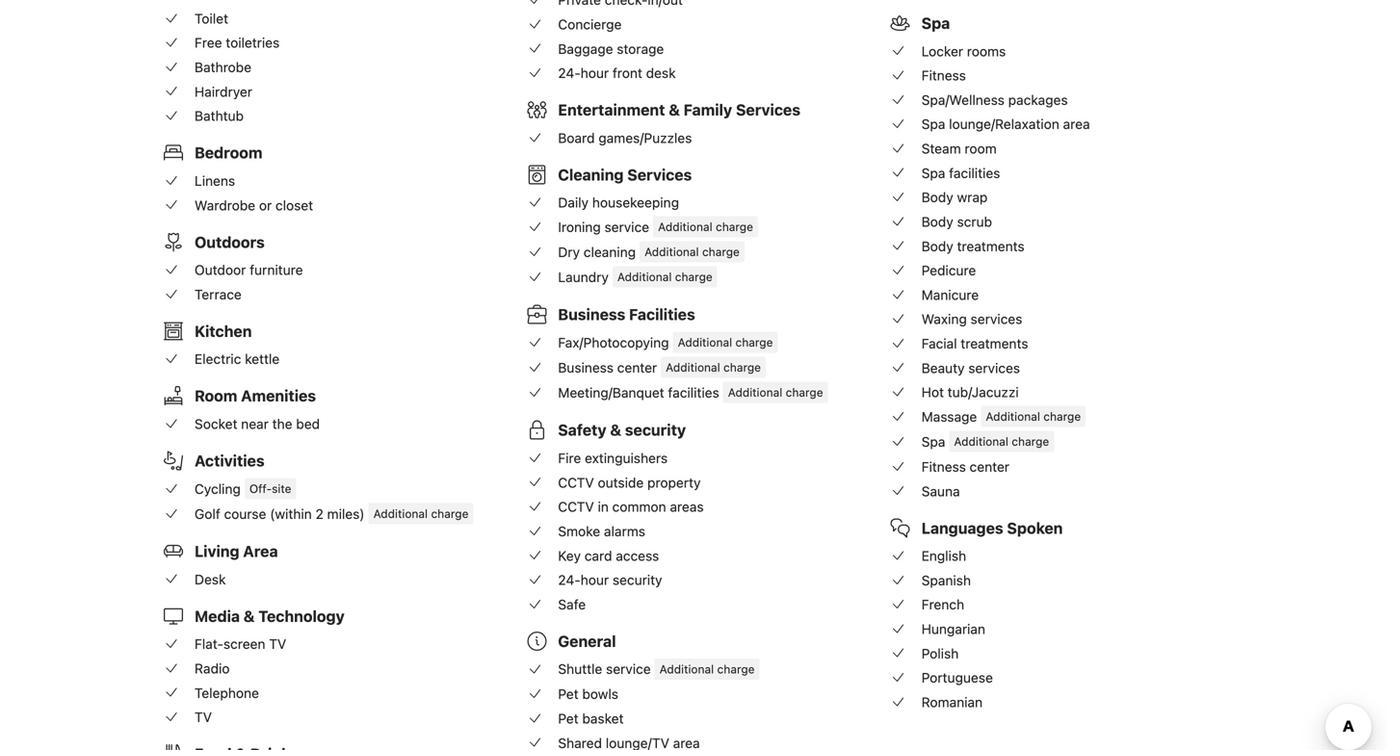 Task type: describe. For each thing, give the bounding box(es) containing it.
additional inside the ironing service additional charge
[[658, 220, 713, 234]]

in
[[598, 499, 609, 515]]

french
[[922, 597, 965, 613]]

(within
[[270, 506, 312, 522]]

romanian
[[922, 695, 983, 711]]

family
[[684, 101, 732, 119]]

body for body wrap
[[922, 189, 954, 205]]

games/puzzles
[[599, 130, 692, 146]]

24- for 24-hour security
[[558, 572, 581, 588]]

facilities for meeting/banquet
[[668, 385, 720, 401]]

area
[[243, 543, 278, 561]]

waxing
[[922, 311, 967, 327]]

charge inside business center additional charge
[[724, 361, 761, 375]]

bathtub
[[195, 108, 244, 124]]

baggage
[[558, 41, 613, 57]]

charge inside spa additional charge
[[1012, 435, 1050, 449]]

free
[[195, 35, 222, 51]]

golf course (within 2 miles) additional charge
[[195, 506, 469, 522]]

free toiletries
[[195, 35, 280, 51]]

pedicure
[[922, 263, 976, 279]]

room
[[965, 141, 997, 157]]

safe
[[558, 597, 586, 613]]

additional inside massage additional charge
[[986, 410, 1041, 424]]

charge inside laundry additional charge
[[675, 270, 713, 284]]

property
[[648, 475, 701, 491]]

spa for spa additional charge
[[922, 434, 946, 450]]

cctv for cctv outside property
[[558, 475, 594, 491]]

media & technology
[[195, 607, 345, 626]]

business for business center additional charge
[[558, 360, 614, 376]]

bathrobe
[[195, 59, 252, 75]]

0 vertical spatial services
[[736, 101, 801, 119]]

storage
[[617, 41, 664, 57]]

pet bowls
[[558, 687, 619, 703]]

wrap
[[957, 189, 988, 205]]

security for 24-hour security
[[613, 572, 662, 588]]

course
[[224, 506, 266, 522]]

golf
[[195, 506, 220, 522]]

linens
[[195, 173, 235, 189]]

off-
[[249, 482, 272, 496]]

radio
[[195, 661, 230, 677]]

english
[[922, 548, 967, 564]]

electric
[[195, 351, 241, 367]]

steam
[[922, 141, 961, 157]]

near
[[241, 416, 269, 432]]

charge inside fax/photocopying additional charge
[[736, 336, 773, 350]]

flat-screen tv
[[195, 637, 286, 652]]

additional inside spa additional charge
[[954, 435, 1009, 449]]

additional inside business center additional charge
[[666, 361, 720, 375]]

beauty services
[[922, 360, 1020, 376]]

cycling
[[195, 481, 241, 497]]

fax/photocopying
[[558, 335, 669, 351]]

bed
[[296, 416, 320, 432]]

service for shuttle service
[[606, 662, 651, 678]]

waxing services
[[922, 311, 1023, 327]]

additional inside laundry additional charge
[[618, 270, 672, 284]]

hairdryer
[[195, 84, 252, 100]]

hot tub/jacuzzi
[[922, 385, 1019, 401]]

treatments for facial treatments
[[961, 336, 1029, 352]]

& for safety
[[610, 421, 622, 440]]

fitness for fitness center
[[922, 459, 966, 475]]

business facilities
[[558, 306, 695, 324]]

tub/jacuzzi
[[948, 385, 1019, 401]]

languages
[[922, 519, 1004, 537]]

security for safety & security
[[625, 421, 686, 440]]

key card access
[[558, 548, 659, 564]]

meeting/banquet facilities additional charge
[[558, 385, 823, 401]]

closet
[[276, 197, 313, 213]]

charge inside massage additional charge
[[1044, 410, 1081, 424]]

24-hour front desk
[[558, 65, 676, 81]]

spa additional charge
[[922, 434, 1050, 450]]

services for beauty services
[[969, 360, 1020, 376]]

bowls
[[582, 687, 619, 703]]

toilet
[[195, 11, 228, 26]]

toiletries
[[226, 35, 280, 51]]

laundry
[[558, 269, 609, 285]]

desk
[[195, 572, 226, 588]]

technology
[[258, 607, 345, 626]]

outdoor
[[195, 262, 246, 278]]

cycling off-site
[[195, 481, 292, 497]]

miles)
[[327, 506, 365, 522]]

flat-
[[195, 637, 223, 652]]

shuttle service additional charge
[[558, 662, 755, 678]]

hungarian
[[922, 622, 986, 637]]

wardrobe or closet
[[195, 197, 313, 213]]

cctv in common areas
[[558, 499, 704, 515]]

shuttle
[[558, 662, 603, 678]]

1 vertical spatial tv
[[195, 710, 212, 726]]

body for body scrub
[[922, 214, 954, 230]]

wardrobe
[[195, 197, 255, 213]]

areas
[[670, 499, 704, 515]]

cctv for cctv in common areas
[[558, 499, 594, 515]]

fire extinguishers
[[558, 451, 668, 466]]

spa/wellness packages
[[922, 92, 1068, 108]]

ironing service additional charge
[[558, 219, 753, 235]]

massage additional charge
[[922, 409, 1081, 425]]

body scrub
[[922, 214, 993, 230]]

spa/wellness
[[922, 92, 1005, 108]]

socket near the bed
[[195, 416, 320, 432]]



Task type: locate. For each thing, give the bounding box(es) containing it.
2 hour from the top
[[581, 572, 609, 588]]

portuguese
[[922, 670, 993, 686]]

cctv down fire
[[558, 475, 594, 491]]

ironing
[[558, 219, 601, 235]]

smoke alarms
[[558, 524, 646, 540]]

entertainment & family services
[[558, 101, 801, 119]]

1 cctv from the top
[[558, 475, 594, 491]]

scrub
[[957, 214, 993, 230]]

0 vertical spatial &
[[669, 101, 680, 119]]

safety & security
[[558, 421, 686, 440]]

0 horizontal spatial center
[[617, 360, 657, 376]]

2 cctv from the top
[[558, 499, 594, 515]]

or
[[259, 197, 272, 213]]

charge inside the ironing service additional charge
[[716, 220, 753, 234]]

cleaning
[[558, 166, 624, 184]]

kitchen
[[195, 322, 252, 341]]

& for media
[[244, 607, 255, 626]]

dry cleaning additional charge
[[558, 244, 740, 260]]

pet for pet bowls
[[558, 687, 579, 703]]

1 vertical spatial hour
[[581, 572, 609, 588]]

center for business
[[617, 360, 657, 376]]

4 spa from the top
[[922, 434, 946, 450]]

body up body scrub
[[922, 189, 954, 205]]

services up facial treatments
[[971, 311, 1023, 327]]

fitness down locker
[[922, 68, 966, 83]]

body for body treatments
[[922, 238, 954, 254]]

manicure
[[922, 287, 979, 303]]

facilities for spa
[[949, 165, 1001, 181]]

0 vertical spatial pet
[[558, 687, 579, 703]]

basket
[[582, 711, 624, 727]]

cleaning services
[[558, 166, 692, 184]]

0 vertical spatial tv
[[269, 637, 286, 652]]

additional
[[658, 220, 713, 234], [645, 245, 699, 259], [618, 270, 672, 284], [678, 336, 732, 350], [666, 361, 720, 375], [728, 386, 783, 400], [986, 410, 1041, 424], [954, 435, 1009, 449], [373, 507, 428, 521], [660, 663, 714, 676]]

facilities
[[629, 306, 695, 324]]

services
[[736, 101, 801, 119], [628, 166, 692, 184]]

facial
[[922, 336, 957, 352]]

site
[[272, 482, 292, 496]]

charge inside golf course (within 2 miles) additional charge
[[431, 507, 469, 521]]

spa
[[922, 14, 950, 32], [922, 116, 946, 132], [922, 165, 946, 181], [922, 434, 946, 450]]

3 body from the top
[[922, 238, 954, 254]]

2 body from the top
[[922, 214, 954, 230]]

activities
[[195, 452, 265, 470]]

24- for 24-hour front desk
[[558, 65, 581, 81]]

additional inside shuttle service additional charge
[[660, 663, 714, 676]]

1 horizontal spatial &
[[610, 421, 622, 440]]

outdoor furniture
[[195, 262, 303, 278]]

additional inside fax/photocopying additional charge
[[678, 336, 732, 350]]

additional inside meeting/banquet facilities additional charge
[[728, 386, 783, 400]]

terrace
[[195, 287, 242, 302]]

1 vertical spatial services
[[969, 360, 1020, 376]]

desk
[[646, 65, 676, 81]]

laundry additional charge
[[558, 269, 713, 285]]

spanish
[[922, 573, 971, 589]]

board games/puzzles
[[558, 130, 692, 146]]

tv down 'telephone'
[[195, 710, 212, 726]]

hour down card on the bottom left of page
[[581, 572, 609, 588]]

0 vertical spatial facilities
[[949, 165, 1001, 181]]

service for ironing service
[[605, 219, 650, 235]]

1 vertical spatial &
[[610, 421, 622, 440]]

rooms
[[967, 43, 1006, 59]]

outside
[[598, 475, 644, 491]]

room amenities
[[195, 387, 316, 405]]

treatments down scrub
[[957, 238, 1025, 254]]

amenities
[[241, 387, 316, 405]]

services
[[971, 311, 1023, 327], [969, 360, 1020, 376]]

common
[[612, 499, 666, 515]]

pet down the shuttle on the bottom left of the page
[[558, 687, 579, 703]]

bedroom
[[195, 144, 263, 162]]

body up pedicure
[[922, 238, 954, 254]]

hour for security
[[581, 572, 609, 588]]

outdoors
[[195, 233, 265, 251]]

spa down steam at the right top
[[922, 165, 946, 181]]

services up the housekeeping
[[628, 166, 692, 184]]

business up fax/photocopying
[[558, 306, 626, 324]]

security down "access"
[[613, 572, 662, 588]]

service down daily housekeeping
[[605, 219, 650, 235]]

2 vertical spatial body
[[922, 238, 954, 254]]

hot
[[922, 385, 944, 401]]

2 24- from the top
[[558, 572, 581, 588]]

0 horizontal spatial &
[[244, 607, 255, 626]]

media
[[195, 607, 240, 626]]

0 vertical spatial security
[[625, 421, 686, 440]]

1 pet from the top
[[558, 687, 579, 703]]

1 horizontal spatial center
[[970, 459, 1010, 475]]

1 fitness from the top
[[922, 68, 966, 83]]

0 vertical spatial hour
[[581, 65, 609, 81]]

facial treatments
[[922, 336, 1029, 352]]

0 vertical spatial service
[[605, 219, 650, 235]]

1 body from the top
[[922, 189, 954, 205]]

security
[[625, 421, 686, 440], [613, 572, 662, 588]]

fitness center
[[922, 459, 1010, 475]]

1 vertical spatial business
[[558, 360, 614, 376]]

2 pet from the top
[[558, 711, 579, 727]]

& for entertainment
[[669, 101, 680, 119]]

languages spoken
[[922, 519, 1063, 537]]

additional inside dry cleaning additional charge
[[645, 245, 699, 259]]

pet for pet basket
[[558, 711, 579, 727]]

& left family
[[669, 101, 680, 119]]

additional inside golf course (within 2 miles) additional charge
[[373, 507, 428, 521]]

1 vertical spatial pet
[[558, 711, 579, 727]]

entertainment
[[558, 101, 665, 119]]

center for fitness
[[970, 459, 1010, 475]]

1 vertical spatial security
[[613, 572, 662, 588]]

hour down the baggage at top
[[581, 65, 609, 81]]

charge
[[716, 220, 753, 234], [702, 245, 740, 259], [675, 270, 713, 284], [736, 336, 773, 350], [724, 361, 761, 375], [786, 386, 823, 400], [1044, 410, 1081, 424], [1012, 435, 1050, 449], [431, 507, 469, 521], [717, 663, 755, 676]]

1 vertical spatial treatments
[[961, 336, 1029, 352]]

1 24- from the top
[[558, 65, 581, 81]]

24- down key
[[558, 572, 581, 588]]

0 vertical spatial body
[[922, 189, 954, 205]]

housekeeping
[[592, 195, 679, 211]]

charge inside shuttle service additional charge
[[717, 663, 755, 676]]

cctv up smoke
[[558, 499, 594, 515]]

1 vertical spatial fitness
[[922, 459, 966, 475]]

2
[[316, 506, 324, 522]]

security up extinguishers
[[625, 421, 686, 440]]

business up meeting/banquet
[[558, 360, 614, 376]]

center down spa additional charge
[[970, 459, 1010, 475]]

center down fax/photocopying
[[617, 360, 657, 376]]

spa up steam at the right top
[[922, 116, 946, 132]]

body down body wrap
[[922, 214, 954, 230]]

0 vertical spatial services
[[971, 311, 1023, 327]]

charge inside meeting/banquet facilities additional charge
[[786, 386, 823, 400]]

1 horizontal spatial facilities
[[949, 165, 1001, 181]]

card
[[585, 548, 612, 564]]

kettle
[[245, 351, 280, 367]]

2 business from the top
[[558, 360, 614, 376]]

body wrap
[[922, 189, 988, 205]]

meeting/banquet
[[558, 385, 665, 401]]

0 vertical spatial business
[[558, 306, 626, 324]]

spoken
[[1007, 519, 1063, 537]]

services for waxing services
[[971, 311, 1023, 327]]

spa for spa facilities
[[922, 165, 946, 181]]

1 vertical spatial center
[[970, 459, 1010, 475]]

tv down media & technology
[[269, 637, 286, 652]]

1 vertical spatial facilities
[[668, 385, 720, 401]]

spa for spa
[[922, 14, 950, 32]]

& up fire extinguishers
[[610, 421, 622, 440]]

facilities up "wrap"
[[949, 165, 1001, 181]]

2 horizontal spatial &
[[669, 101, 680, 119]]

0 vertical spatial treatments
[[957, 238, 1025, 254]]

packages
[[1009, 92, 1068, 108]]

cleaning
[[584, 244, 636, 260]]

1 business from the top
[[558, 306, 626, 324]]

business
[[558, 306, 626, 324], [558, 360, 614, 376]]

daily housekeeping
[[558, 195, 679, 211]]

room
[[195, 387, 237, 405]]

1 vertical spatial services
[[628, 166, 692, 184]]

pet
[[558, 687, 579, 703], [558, 711, 579, 727]]

0 vertical spatial 24-
[[558, 65, 581, 81]]

body
[[922, 189, 954, 205], [922, 214, 954, 230], [922, 238, 954, 254]]

1 hour from the top
[[581, 65, 609, 81]]

safety
[[558, 421, 607, 440]]

1 vertical spatial body
[[922, 214, 954, 230]]

1 spa from the top
[[922, 14, 950, 32]]

body treatments
[[922, 238, 1025, 254]]

0 horizontal spatial tv
[[195, 710, 212, 726]]

& up screen
[[244, 607, 255, 626]]

service up bowls
[[606, 662, 651, 678]]

1 vertical spatial cctv
[[558, 499, 594, 515]]

pet basket
[[558, 711, 624, 727]]

fitness up sauna
[[922, 459, 966, 475]]

beauty
[[922, 360, 965, 376]]

3 spa from the top
[[922, 165, 946, 181]]

1 horizontal spatial services
[[736, 101, 801, 119]]

front
[[613, 65, 643, 81]]

2 vertical spatial &
[[244, 607, 255, 626]]

0 horizontal spatial facilities
[[668, 385, 720, 401]]

spa down the massage
[[922, 434, 946, 450]]

socket
[[195, 416, 237, 432]]

treatments for body treatments
[[957, 238, 1025, 254]]

extinguishers
[[585, 451, 668, 466]]

1 horizontal spatial tv
[[269, 637, 286, 652]]

spa up locker
[[922, 14, 950, 32]]

dry
[[558, 244, 580, 260]]

24- down the baggage at top
[[558, 65, 581, 81]]

1 vertical spatial 24-
[[558, 572, 581, 588]]

the
[[272, 416, 292, 432]]

facilities down business center additional charge
[[668, 385, 720, 401]]

pet down pet bowls
[[558, 711, 579, 727]]

0 vertical spatial cctv
[[558, 475, 594, 491]]

baggage storage
[[558, 41, 664, 57]]

steam room
[[922, 141, 997, 157]]

services up tub/jacuzzi
[[969, 360, 1020, 376]]

0 vertical spatial fitness
[[922, 68, 966, 83]]

electric kettle
[[195, 351, 280, 367]]

0 vertical spatial center
[[617, 360, 657, 376]]

concierge
[[558, 16, 622, 32]]

telephone
[[195, 685, 259, 701]]

2 fitness from the top
[[922, 459, 966, 475]]

hour for front
[[581, 65, 609, 81]]

treatments down the waxing services
[[961, 336, 1029, 352]]

business center additional charge
[[558, 360, 761, 376]]

fitness for fitness
[[922, 68, 966, 83]]

1 vertical spatial service
[[606, 662, 651, 678]]

0 horizontal spatial services
[[628, 166, 692, 184]]

spa for spa lounge/relaxation area
[[922, 116, 946, 132]]

2 spa from the top
[[922, 116, 946, 132]]

charge inside dry cleaning additional charge
[[702, 245, 740, 259]]

business for business facilities
[[558, 306, 626, 324]]

living area
[[195, 543, 278, 561]]

massage
[[922, 409, 977, 425]]

cctv outside property
[[558, 475, 701, 491]]

services right family
[[736, 101, 801, 119]]

access
[[616, 548, 659, 564]]



Task type: vqa. For each thing, say whether or not it's contained in the screenshot.


